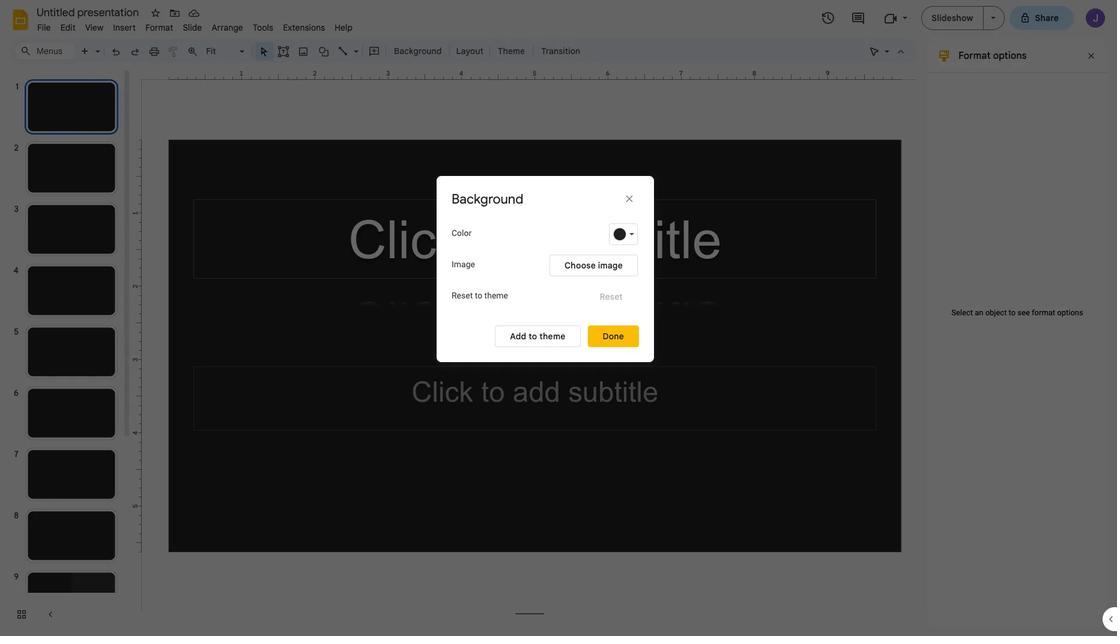 Task type: locate. For each thing, give the bounding box(es) containing it.
theme button
[[492, 42, 530, 60]]

add
[[510, 331, 526, 341]]

format options
[[959, 50, 1027, 62]]

choose image button
[[550, 255, 638, 276]]

reset button
[[585, 286, 638, 308]]

to down the image
[[475, 290, 482, 300]]

to for reset to theme
[[475, 290, 482, 300]]

theme up add to theme button
[[484, 290, 508, 300]]

2 vertical spatial to
[[529, 331, 537, 341]]

transition
[[541, 46, 580, 56]]

options
[[993, 50, 1027, 62], [1057, 308, 1083, 317]]

theme
[[484, 290, 508, 300], [539, 331, 566, 341]]

0 horizontal spatial to
[[475, 290, 482, 300]]

1 horizontal spatial background
[[452, 191, 523, 207]]

format options section
[[927, 39, 1108, 626]]

reset for reset
[[600, 291, 623, 302]]

0 vertical spatial background
[[394, 46, 442, 56]]

navigation
[[0, 68, 132, 636]]

main toolbar
[[74, 42, 586, 60]]

to inside add to theme button
[[529, 331, 537, 341]]

format
[[959, 50, 991, 62]]

reset down the image
[[452, 290, 473, 300]]

Rename text field
[[32, 5, 146, 19]]

reset inside button
[[600, 291, 623, 302]]

2 horizontal spatial to
[[1009, 308, 1016, 317]]

0 horizontal spatial background
[[394, 46, 442, 56]]

to inside format options section
[[1009, 308, 1016, 317]]

0 horizontal spatial theme
[[484, 290, 508, 300]]

1 vertical spatial to
[[1009, 308, 1016, 317]]

1 horizontal spatial options
[[1057, 308, 1083, 317]]

1 vertical spatial background
[[452, 191, 523, 207]]

theme for add to theme
[[539, 331, 566, 341]]

select an object to see format options element
[[945, 308, 1090, 317]]

background
[[394, 46, 442, 56], [452, 191, 523, 207]]

1 vertical spatial theme
[[539, 331, 566, 341]]

Star checkbox
[[147, 5, 164, 22]]

share. private to only me. image
[[1020, 12, 1030, 23]]

image
[[452, 259, 475, 269]]

done button
[[588, 325, 639, 347]]

an
[[975, 308, 983, 317]]

background inside "button"
[[394, 46, 442, 56]]

Menus field
[[15, 43, 75, 59]]

theme inside button
[[539, 331, 566, 341]]

add to theme
[[510, 331, 566, 341]]

reset down image
[[600, 291, 623, 302]]

0 horizontal spatial options
[[993, 50, 1027, 62]]

to for add to theme
[[529, 331, 537, 341]]

to
[[475, 290, 482, 300], [1009, 308, 1016, 317], [529, 331, 537, 341]]

navigation inside background application
[[0, 68, 132, 636]]

0 vertical spatial theme
[[484, 290, 508, 300]]

0 vertical spatial options
[[993, 50, 1027, 62]]

0 horizontal spatial reset
[[452, 290, 473, 300]]

reset
[[452, 290, 473, 300], [600, 291, 623, 302]]

theme
[[498, 46, 525, 56]]

reset to theme
[[452, 290, 508, 300]]

1 vertical spatial options
[[1057, 308, 1083, 317]]

1 horizontal spatial theme
[[539, 331, 566, 341]]

to right add
[[529, 331, 537, 341]]

to left see
[[1009, 308, 1016, 317]]

1 horizontal spatial reset
[[600, 291, 623, 302]]

add to theme button
[[495, 325, 581, 347]]

1 horizontal spatial to
[[529, 331, 537, 341]]

select
[[952, 308, 973, 317]]

0 vertical spatial to
[[475, 290, 482, 300]]

choose
[[565, 260, 596, 271]]

theme right add
[[539, 331, 566, 341]]

menu bar
[[32, 16, 357, 35]]



Task type: vqa. For each thing, say whether or not it's contained in the screenshot.
Add
yes



Task type: describe. For each thing, give the bounding box(es) containing it.
select an object to see format options
[[952, 308, 1083, 317]]

choose image
[[565, 260, 623, 271]]

see
[[1018, 308, 1030, 317]]

menu bar inside menu bar banner
[[32, 16, 357, 35]]

background dialog
[[437, 176, 654, 362]]

background heading
[[452, 191, 572, 208]]

color
[[452, 228, 472, 238]]

background button
[[389, 42, 447, 60]]

theme for reset to theme
[[484, 290, 508, 300]]

reset for reset to theme
[[452, 290, 473, 300]]

menu bar banner
[[0, 0, 1117, 636]]

background inside heading
[[452, 191, 523, 207]]

image
[[598, 260, 623, 271]]

object
[[985, 308, 1007, 317]]

format
[[1032, 308, 1055, 317]]

transition button
[[536, 42, 586, 60]]

mode and view toolbar
[[865, 39, 911, 63]]

background application
[[0, 0, 1117, 636]]

done
[[603, 331, 624, 341]]



